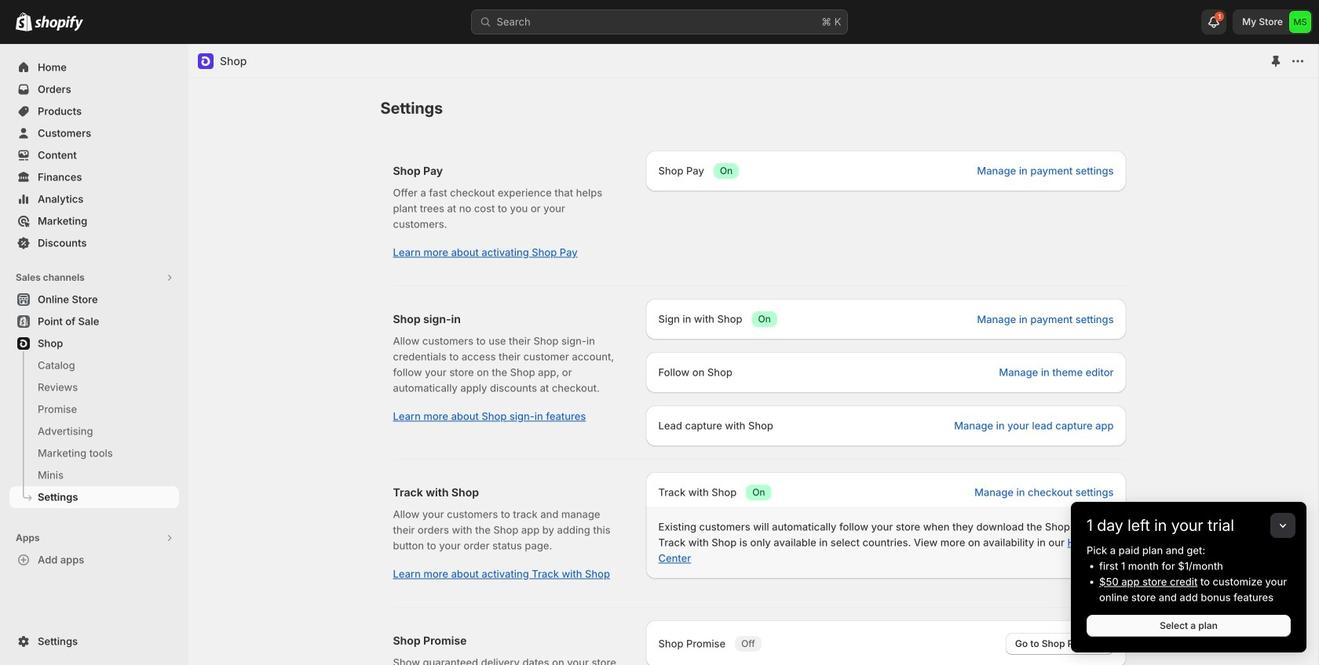 Task type: vqa. For each thing, say whether or not it's contained in the screenshot.
Fullscreen dialog
yes



Task type: describe. For each thing, give the bounding box(es) containing it.
shopify image
[[16, 12, 32, 31]]

fullscreen dialog
[[188, 44, 1318, 666]]

my store image
[[1289, 11, 1311, 33]]



Task type: locate. For each thing, give the bounding box(es) containing it.
shopify image
[[35, 16, 83, 31]]

icon for shop image
[[198, 53, 214, 69]]



